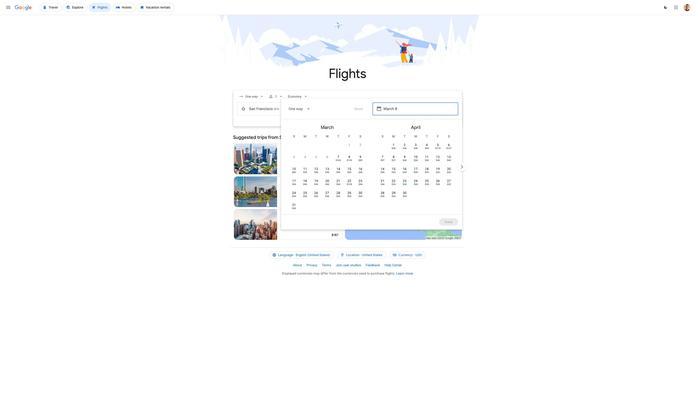 Task type: vqa. For each thing, say whether or not it's contained in the screenshot.
the –
no



Task type: describe. For each thing, give the bounding box(es) containing it.
row up saturday, march 9, 2024 element
[[344, 139, 366, 154]]

, 128 us dollars element
[[347, 183, 352, 186]]

wednesday, april 3, 2024 element
[[415, 143, 417, 147]]

, 24 us dollars element for the wednesday, april 10, 2024 element at the right of the page
[[414, 159, 418, 162]]

1 row group from the left
[[283, 121, 372, 214]]

, 34 us dollars element for friday, april 26, 2024 'element'
[[436, 183, 440, 186]]

, 40 us dollars element
[[448, 159, 451, 162]]

wednesday, march 13, 2024 element
[[326, 167, 330, 171]]

friday, april 5, 2024 element
[[438, 143, 439, 147]]

, 64 us dollars element for sunday, march 24, 2024 element
[[292, 195, 296, 198]]

Where from? San Francisco SFO text field
[[237, 102, 302, 115]]

sunday, march 31, 2024 element
[[293, 203, 296, 207]]

friday, april 26, 2024 element
[[437, 179, 440, 183]]

swap origin and destination. image
[[300, 106, 306, 112]]

, 89 us dollars element
[[359, 159, 363, 162]]

saturday, march 30, 2024 element
[[359, 191, 363, 195]]

thursday, march 28, 2024 element
[[337, 191, 341, 195]]

sunday, april 21, 2024 element
[[381, 179, 385, 183]]

, 46 us dollars element for the wednesday, march 20, 2024 element
[[326, 183, 330, 186]]

, 46 us dollars element for wednesday, march 13, 2024 element
[[326, 171, 330, 174]]

thursday, april 11, 2024 element
[[426, 155, 429, 159]]

, 46 us dollars element for the sunday, april 21, 2024 element
[[381, 183, 385, 186]]

frontier, spirit, and sun country airlines image
[[281, 190, 285, 194]]

, 34 us dollars element for thursday, april 11, 2024 element
[[425, 159, 429, 162]]

, 34 us dollars element for monday, april 29, 2024 element
[[392, 195, 396, 198]]

tuesday, april 9, 2024 element
[[404, 155, 406, 159]]

saturday, april 13, 2024 element
[[448, 155, 451, 159]]

, 34 us dollars element for thursday, april 18, 2024 element
[[425, 171, 429, 174]]

row up wednesday, march 13, 2024 element
[[289, 153, 366, 166]]

56 US dollars text field
[[333, 167, 339, 171]]

friday, april 19, 2024 element
[[437, 167, 440, 171]]

wednesday, april 24, 2024 element
[[414, 179, 418, 183]]

, 46 us dollars element for tuesday, march 12, 2024 element
[[315, 171, 319, 174]]

, 46 us dollars element for the tuesday, march 19, 2024 element
[[315, 183, 319, 186]]

sunday, march 24, 2024 element
[[293, 191, 296, 195]]

monday, april 22, 2024 element
[[392, 179, 396, 183]]

Flight search field
[[230, 90, 468, 230]]

next image
[[457, 161, 468, 172]]

, 24 us dollars element for tuesday, april 30, 2024 element on the right
[[403, 195, 407, 198]]

, 32 us dollars element
[[448, 183, 451, 186]]

thursday, march 7, 2024 element
[[338, 155, 340, 159]]

monday, march 25, 2024 element
[[304, 191, 307, 195]]

row down the wednesday, march 20, 2024 element
[[289, 189, 366, 202]]

, 46 us dollars element for monday, april 1, 2024 element in the top of the page
[[392, 147, 396, 150]]

, 46 us dollars element for sunday, april 14, 2024 element at the top of page
[[381, 171, 385, 174]]

187 US dollars text field
[[332, 233, 339, 237]]

, 46 us dollars element for sunday, march 31, 2024 element
[[292, 207, 296, 210]]

friday, march 8, 2024 element
[[349, 155, 351, 159]]

, 46 us dollars element for tuesday, april 2, 2024 element
[[403, 147, 407, 150]]

row down monday, april 22, 2024 element
[[378, 189, 411, 202]]

thursday, april 4, 2024 element
[[426, 143, 428, 147]]

, 64 us dollars element for the friday, march 15, 2024 element at the top of the page
[[348, 171, 352, 174]]

thursday, april 25, 2024 element
[[426, 179, 429, 183]]

monday, april 15, 2024 element
[[392, 167, 396, 171]]

, 118 us dollars element
[[436, 147, 441, 150]]

, 46 us dollars element for the monday, march 11, 2024 element
[[304, 171, 307, 174]]

wednesday, april 10, 2024 element
[[414, 155, 418, 159]]

monday, march 18, 2024 element
[[304, 179, 307, 183]]

sunday, april 7, 2024 element
[[382, 155, 384, 159]]

, 46 us dollars element for sunday, april 28, 2024 'element'
[[381, 195, 385, 198]]

row up wednesday, april 17, 2024 element
[[378, 153, 455, 166]]

, 64 us dollars element for thursday, april 4, 2024 element
[[425, 147, 429, 150]]

sunday, april 14, 2024 element
[[381, 167, 385, 171]]

tuesday, march 19, 2024 element
[[315, 179, 318, 183]]

, 46 us dollars element for saturday, march 16, 2024 element
[[359, 171, 363, 174]]

wednesday, april 17, 2024 element
[[414, 167, 418, 171]]

, 64 us dollars element for saturday, march 30, 2024 element
[[359, 195, 363, 198]]

wednesday, march 27, 2024 element
[[326, 191, 330, 195]]

, 34 us dollars element for monday, april 22, 2024 element
[[392, 183, 396, 186]]

, 24 us dollars element for tuesday, april 23, 2024 element
[[403, 183, 407, 186]]



Task type: locate. For each thing, give the bounding box(es) containing it.
, 24 us dollars element right tuesday, april 23, 2024 element
[[414, 183, 418, 186]]

, 46 us dollars element up "monday, april 8, 2024" element
[[392, 147, 396, 150]]

, 46 us dollars element for saturday, april 20, 2024 element
[[448, 171, 451, 174]]

row group
[[283, 121, 372, 214], [372, 121, 461, 213]]

tuesday, march 5, 2024 element
[[316, 155, 318, 159]]

, 64 us dollars element for thursday, march 21, 2024 element
[[337, 183, 341, 186]]

sunday, march 10, 2024 element
[[293, 167, 296, 171]]

, 46 us dollars element left monday, april 29, 2024 element
[[381, 195, 385, 198]]

thursday, april 18, 2024 element
[[426, 167, 429, 171]]

, 42 us dollars element
[[436, 171, 440, 174]]

frontier image
[[281, 157, 285, 161], [281, 223, 285, 226]]

, 24 us dollars element up tuesday, april 23, 2024 element
[[403, 171, 407, 174]]

sunday, march 17, 2024 element
[[293, 179, 296, 183]]

, 34 us dollars element left friday, april 26, 2024 'element'
[[425, 183, 429, 186]]

tuesday, april 23, 2024 element
[[403, 179, 407, 183]]

, 46 us dollars element up friday, april 19, 2024 element
[[436, 159, 440, 162]]

monday, march 4, 2024 element
[[305, 155, 306, 159]]

, 46 us dollars element for the monday, march 18, 2024 element
[[304, 183, 307, 186]]

, 46 us dollars element for wednesday, april 3, 2024 element
[[414, 147, 418, 150]]

, 64 us dollars element
[[425, 147, 429, 150], [348, 171, 352, 174], [337, 183, 341, 186], [292, 195, 296, 198], [359, 195, 363, 198]]

monday, april 29, 2024 element
[[392, 191, 396, 195]]

row up the wednesday, march 20, 2024 element
[[289, 165, 366, 178]]

friday, march 1, 2024 element
[[349, 143, 351, 147]]

, 46 us dollars element up tuesday, april 16, 2024 element
[[403, 159, 407, 162]]

friday, march 22, 2024 element
[[348, 179, 352, 183]]

, 64 us dollars element up sunday, march 31, 2024 element
[[292, 195, 296, 198]]

, 46 us dollars element for wednesday, march 27, 2024 element
[[326, 195, 330, 198]]

, 46 us dollars element up the monday, march 18, 2024 element
[[304, 171, 307, 174]]

Departure text field
[[384, 103, 455, 115]]

saturday, april 27, 2024 element
[[448, 179, 451, 183]]

1 frontier image from the top
[[281, 157, 285, 161]]

, 46 us dollars element up sunday, april 28, 2024 'element'
[[381, 183, 385, 186]]

, 34 us dollars element for monday, april 15, 2024 element
[[392, 171, 396, 174]]

, 24 us dollars element up tuesday, april 30, 2024 element on the right
[[403, 183, 407, 186]]

tuesday, april 16, 2024 element
[[403, 167, 407, 171]]

change appearance image
[[661, 2, 672, 13]]

0 vertical spatial frontier image
[[281, 157, 285, 161]]

, 46 us dollars element up the wednesday, april 10, 2024 element at the right of the page
[[414, 147, 418, 150]]

, 64 us dollars element up thursday, april 11, 2024 element
[[425, 147, 429, 150]]

, 46 us dollars element up tuesday, march 26, 2024 element
[[315, 183, 319, 186]]

, 107 us dollars element
[[447, 147, 452, 150]]

, 94 us dollars element
[[348, 195, 352, 198]]

Departure text field
[[384, 103, 455, 115]]

wednesday, march 6, 2024 element
[[327, 155, 329, 159]]

saturday, april 20, 2024 element
[[448, 167, 451, 171]]

, 46 us dollars element left tuesday, march 26, 2024 element
[[304, 195, 307, 198]]

row up the wednesday, april 24, 2024 'element'
[[378, 165, 455, 178]]

grid inside flight 'search field'
[[283, 121, 461, 217]]

row up wednesday, march 27, 2024 element
[[289, 177, 366, 190]]

monday, april 8, 2024 element
[[393, 155, 395, 159]]

, 46 us dollars element left thursday, march 28, 2024 element
[[326, 195, 330, 198]]

, 57 us dollars element
[[392, 159, 396, 162]]

saturday, march 2, 2024 element
[[360, 143, 362, 147]]

, 46 us dollars element for friday, april 12, 2024 element
[[436, 159, 440, 162]]

saturday, march 9, 2024 element
[[360, 155, 362, 159]]

, 46 us dollars element up tuesday, april 9, 2024 element
[[403, 147, 407, 150]]

, 80 us dollars element
[[292, 171, 296, 174]]

, 34 us dollars element left tuesday, april 30, 2024 element on the right
[[392, 195, 396, 198]]

friday, april 12, 2024 element
[[437, 155, 440, 159]]

row
[[344, 139, 366, 154], [389, 139, 455, 154], [289, 153, 366, 166], [378, 153, 455, 166], [289, 165, 366, 178], [378, 165, 455, 178], [289, 177, 366, 190], [378, 177, 455, 190], [289, 189, 366, 202], [378, 189, 411, 202]]

tuesday, april 2, 2024 element
[[404, 143, 406, 147]]

friday, march 15, 2024 element
[[348, 167, 352, 171]]

, 46 us dollars element up saturday, march 23, 2024 element
[[359, 171, 363, 174]]

None field
[[237, 92, 266, 101], [287, 92, 310, 101], [285, 103, 314, 114], [237, 92, 266, 101], [287, 92, 310, 101], [285, 103, 314, 114]]

, 24 us dollars element for tuesday, april 16, 2024 element
[[403, 171, 407, 174]]

, 34 us dollars element
[[425, 159, 429, 162], [392, 171, 396, 174], [425, 171, 429, 174], [392, 183, 396, 186], [425, 183, 429, 186], [436, 183, 440, 186], [392, 195, 396, 198]]

saturday, april 6, 2024 element
[[449, 143, 450, 147]]

, 46 us dollars element for tuesday, april 9, 2024 element
[[403, 159, 407, 162]]

, 97 us dollars element
[[381, 159, 385, 162]]

, 46 us dollars element left , 94 us dollars element
[[337, 195, 341, 198]]

friday, march 29, 2024 element
[[348, 191, 352, 195]]

, 46 us dollars element for thursday, march 28, 2024 element
[[337, 195, 341, 198]]

, 46 us dollars element for sunday, march 17, 2024 element
[[292, 183, 296, 186]]

, 34 us dollars element up thursday, april 18, 2024 element
[[425, 159, 429, 162]]

thursday, march 21, 2024 element
[[337, 179, 341, 183]]

suggested trips from san francisco region
[[233, 132, 462, 242]]

, 34 us dollars element up thursday, april 25, 2024 'element'
[[425, 171, 429, 174]]

tuesday, april 30, 2024 element
[[403, 191, 407, 195]]

2 row group from the left
[[372, 121, 461, 213]]

, 139 us dollars element
[[347, 159, 352, 162]]

wednesday, march 20, 2024 element
[[326, 179, 330, 183]]

grid
[[283, 121, 461, 217]]

, 46 us dollars element up sunday, march 24, 2024 element
[[292, 183, 296, 186]]

, 24 us dollars element up the wednesday, april 24, 2024 'element'
[[414, 171, 418, 174]]

, 34 us dollars element up monday, april 29, 2024 element
[[392, 183, 396, 186]]

row down wednesday, april 17, 2024 element
[[378, 177, 455, 190]]

, 46 us dollars element up the tuesday, march 19, 2024 element
[[315, 171, 319, 174]]

, 24 us dollars element for wednesday, april 17, 2024 element
[[414, 171, 418, 174]]

, 160 us dollars element
[[336, 159, 341, 162]]

, 46 us dollars element up the wednesday, march 20, 2024 element
[[326, 171, 330, 174]]

, 46 us dollars element up saturday, april 27, 2024 element
[[448, 171, 451, 174]]

, 24 us dollars element
[[414, 159, 418, 162], [403, 171, 407, 174], [414, 171, 418, 174], [403, 183, 407, 186], [414, 183, 418, 186], [403, 195, 407, 198]]

, 24 us dollars element up wednesday, april 17, 2024 element
[[414, 159, 418, 162]]

saturday, march 16, 2024 element
[[359, 167, 363, 171]]

tuesday, march 12, 2024 element
[[315, 167, 318, 171]]

, 24 us dollars element right monday, april 29, 2024 element
[[403, 195, 407, 198]]

saturday, march 23, 2024 element
[[359, 179, 363, 183]]

, 84 us dollars element
[[359, 183, 363, 186]]

, 46 us dollars element up wednesday, march 27, 2024 element
[[326, 183, 330, 186]]

, 46 us dollars element up the sunday, april 21, 2024 element
[[381, 171, 385, 174]]

, 46 us dollars element
[[392, 147, 396, 150], [403, 147, 407, 150], [414, 147, 418, 150], [403, 159, 407, 162], [436, 159, 440, 162], [304, 171, 307, 174], [315, 171, 319, 174], [326, 171, 330, 174], [359, 171, 363, 174], [381, 171, 385, 174], [448, 171, 451, 174], [292, 183, 296, 186], [304, 183, 307, 186], [315, 183, 319, 186], [326, 183, 330, 186], [381, 183, 385, 186], [304, 195, 307, 198], [315, 195, 319, 198], [326, 195, 330, 198], [337, 195, 341, 198], [381, 195, 385, 198], [292, 207, 296, 210]]

row up thursday, april 11, 2024 element
[[389, 139, 455, 154]]

, 64 us dollars element up friday, march 22, 2024 element
[[348, 171, 352, 174]]

main menu image
[[6, 5, 11, 10]]

2 frontier image from the top
[[281, 223, 285, 226]]

, 34 us dollars element left , 32 us dollars element
[[436, 183, 440, 186]]

, 46 us dollars element down sunday, march 24, 2024 element
[[292, 207, 296, 210]]

monday, april 1, 2024 element
[[393, 143, 395, 147]]

, 46 us dollars element up monday, march 25, 2024 element
[[304, 183, 307, 186]]

monday, march 11, 2024 element
[[304, 167, 307, 171]]

sunday, april 28, 2024 element
[[381, 191, 385, 195]]

sunday, march 3, 2024 element
[[293, 155, 295, 159]]

thursday, march 14, 2024 element
[[337, 167, 341, 171]]

, 46 us dollars element for tuesday, march 26, 2024 element
[[315, 195, 319, 198]]

tuesday, march 26, 2024 element
[[315, 191, 318, 195]]

, 46 us dollars element left wednesday, march 27, 2024 element
[[315, 195, 319, 198]]

, 34 us dollars element up monday, april 22, 2024 element
[[392, 171, 396, 174]]

1 vertical spatial frontier image
[[281, 223, 285, 226]]

, 46 us dollars element for monday, march 25, 2024 element
[[304, 195, 307, 198]]

, 24 us dollars element for the wednesday, april 24, 2024 'element'
[[414, 183, 418, 186]]

, 34 us dollars element for thursday, april 25, 2024 'element'
[[425, 183, 429, 186]]

, 56 us dollars element
[[337, 171, 341, 174]]

, 64 us dollars element right , 94 us dollars element
[[359, 195, 363, 198]]

, 64 us dollars element up thursday, march 28, 2024 element
[[337, 183, 341, 186]]



